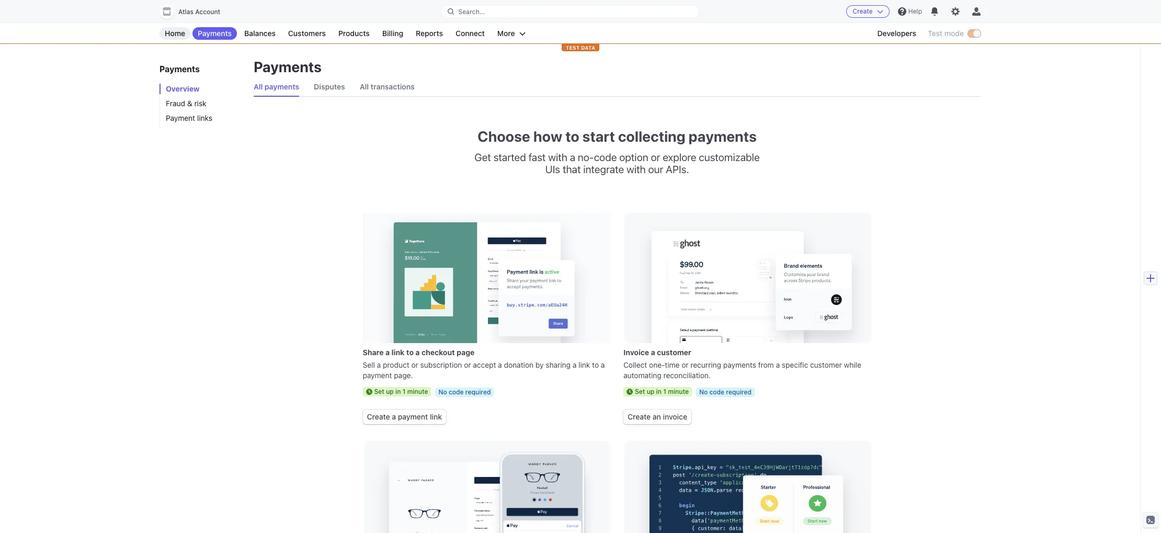 Task type: vqa. For each thing, say whether or not it's contained in the screenshot.
'quickbooks sync by acodei' image
no



Task type: locate. For each thing, give the bounding box(es) containing it.
in down page.
[[396, 388, 401, 395]]

create an invoice link
[[624, 410, 692, 424]]

1 up from the left
[[386, 388, 394, 395]]

payment down page.
[[398, 412, 428, 421]]

or
[[651, 151, 660, 163], [411, 360, 418, 369], [464, 360, 471, 369], [682, 360, 689, 369]]

no for create a payment link
[[439, 388, 447, 396]]

0 vertical spatial payments
[[265, 82, 299, 91]]

code for invoice a customer collect one-time or recurring payments from a specific customer while automating reconciliation.
[[710, 388, 725, 396]]

2 horizontal spatial link
[[579, 360, 590, 369]]

0 horizontal spatial customer
[[657, 348, 692, 357]]

0 horizontal spatial in
[[396, 388, 401, 395]]

up down automating
[[647, 388, 655, 395]]

code
[[594, 151, 617, 163], [449, 388, 464, 396], [710, 388, 725, 396]]

required for donation
[[466, 388, 491, 396]]

a down page.
[[392, 412, 396, 421]]

a right share
[[386, 348, 390, 357]]

create inside button
[[853, 7, 873, 15]]

data
[[581, 44, 596, 51]]

minute
[[407, 388, 428, 395], [668, 388, 689, 395]]

all inside 'link'
[[254, 82, 263, 91]]

0 vertical spatial payment
[[363, 371, 392, 380]]

explore
[[663, 151, 697, 163]]

1 horizontal spatial customer
[[810, 360, 842, 369]]

0 horizontal spatial set
[[374, 388, 384, 395]]

to right how
[[566, 128, 580, 145]]

required
[[466, 388, 491, 396], [726, 388, 752, 396]]

link right sharing
[[579, 360, 590, 369]]

required down invoice a customer collect one-time or recurring payments from a specific customer while automating reconciliation.
[[726, 388, 752, 396]]

1 all from the left
[[254, 82, 263, 91]]

1 horizontal spatial set
[[635, 388, 645, 395]]

customer up time
[[657, 348, 692, 357]]

while
[[844, 360, 862, 369]]

link
[[392, 348, 405, 357], [579, 360, 590, 369], [430, 412, 442, 421]]

all payments
[[254, 82, 299, 91]]

or down 'collecting' at the right of page
[[651, 151, 660, 163]]

all for all transactions
[[360, 82, 369, 91]]

code down the "recurring"
[[710, 388, 725, 396]]

that
[[563, 163, 581, 175]]

1 vertical spatial to
[[406, 348, 414, 357]]

test
[[566, 44, 580, 51]]

up down product
[[386, 388, 394, 395]]

no code required down invoice a customer collect one-time or recurring payments from a specific customer while automating reconciliation.
[[699, 388, 752, 396]]

0 horizontal spatial minute
[[407, 388, 428, 395]]

payments inside invoice a customer collect one-time or recurring payments from a specific customer while automating reconciliation.
[[723, 360, 756, 369]]

2 up from the left
[[647, 388, 655, 395]]

0 horizontal spatial all
[[254, 82, 263, 91]]

1
[[403, 388, 406, 395], [663, 388, 667, 395]]

1 horizontal spatial no code required
[[699, 388, 752, 396]]

no down subscription
[[439, 388, 447, 396]]

1 down page.
[[403, 388, 406, 395]]

no down reconciliation.
[[699, 388, 708, 396]]

1 horizontal spatial in
[[656, 388, 662, 395]]

or up reconciliation.
[[682, 360, 689, 369]]

payments up overview
[[160, 64, 200, 74]]

1 in from the left
[[396, 388, 401, 395]]

2 no from the left
[[699, 388, 708, 396]]

invoice
[[624, 348, 649, 357]]

2 horizontal spatial code
[[710, 388, 725, 396]]

overview link
[[160, 84, 243, 94]]

0 horizontal spatial code
[[449, 388, 464, 396]]

0 horizontal spatial payment
[[363, 371, 392, 380]]

1 no from the left
[[439, 388, 447, 396]]

0 horizontal spatial no code required
[[439, 388, 491, 396]]

accept
[[473, 360, 496, 369]]

1 minute from the left
[[407, 388, 428, 395]]

up for a
[[386, 388, 394, 395]]

required for reconciliation.
[[726, 388, 752, 396]]

reports
[[416, 29, 443, 38]]

to right sharing
[[592, 360, 599, 369]]

1 horizontal spatial to
[[566, 128, 580, 145]]

to up product
[[406, 348, 414, 357]]

to
[[566, 128, 580, 145], [406, 348, 414, 357], [592, 360, 599, 369]]

account
[[195, 8, 220, 16]]

in for an
[[656, 388, 662, 395]]

minute for invoice
[[668, 388, 689, 395]]

disputes link
[[314, 77, 345, 96]]

uis
[[545, 163, 560, 175]]

billing
[[382, 29, 403, 38]]

with
[[548, 151, 568, 163], [627, 163, 646, 175]]

in
[[396, 388, 401, 395], [656, 388, 662, 395]]

2 required from the left
[[726, 388, 752, 396]]

2 all from the left
[[360, 82, 369, 91]]

up
[[386, 388, 394, 395], [647, 388, 655, 395]]

2 set up in 1 minute from the left
[[635, 388, 689, 395]]

a left 'collect' on the bottom
[[601, 360, 605, 369]]

2 vertical spatial payments
[[723, 360, 756, 369]]

create button
[[847, 5, 890, 18]]

minute down page.
[[407, 388, 428, 395]]

1 set up in 1 minute from the left
[[374, 388, 428, 395]]

set for collect one-time or recurring payments from a specific customer while automating reconciliation.
[[635, 388, 645, 395]]

1 horizontal spatial payment
[[398, 412, 428, 421]]

set down automating
[[635, 388, 645, 395]]

donation
[[504, 360, 534, 369]]

products
[[338, 29, 370, 38]]

1 1 from the left
[[403, 388, 406, 395]]

set up in 1 minute down page.
[[374, 388, 428, 395]]

test
[[928, 29, 943, 38]]

tab list
[[254, 77, 981, 97]]

0 horizontal spatial create
[[367, 412, 390, 421]]

0 vertical spatial to
[[566, 128, 580, 145]]

customers
[[288, 29, 326, 38]]

links
[[197, 114, 212, 122]]

customer left while
[[810, 360, 842, 369]]

in down automating
[[656, 388, 662, 395]]

no code required down accept
[[439, 388, 491, 396]]

product
[[383, 360, 410, 369]]

payments left disputes
[[265, 82, 299, 91]]

0 horizontal spatial set up in 1 minute
[[374, 388, 428, 395]]

2 horizontal spatial create
[[853, 7, 873, 15]]

code down subscription
[[449, 388, 464, 396]]

2 1 from the left
[[663, 388, 667, 395]]

create a payment link
[[367, 412, 442, 421]]

2 minute from the left
[[668, 388, 689, 395]]

or down the page
[[464, 360, 471, 369]]

2 horizontal spatial to
[[592, 360, 599, 369]]

payment links
[[166, 114, 212, 122]]

help
[[909, 7, 922, 15]]

set up in 1 minute for invoice
[[635, 388, 689, 395]]

billing link
[[377, 27, 409, 40]]

payments up the all payments
[[254, 58, 322, 75]]

1 vertical spatial payment
[[398, 412, 428, 421]]

set up in 1 minute for payment
[[374, 388, 428, 395]]

code down start
[[594, 151, 617, 163]]

customizable
[[699, 151, 760, 163]]

link up product
[[392, 348, 405, 357]]

with right fast
[[548, 151, 568, 163]]

0 horizontal spatial link
[[392, 348, 405, 357]]

time
[[665, 360, 680, 369]]

create for create
[[853, 7, 873, 15]]

payment
[[363, 371, 392, 380], [398, 412, 428, 421]]

1 horizontal spatial code
[[594, 151, 617, 163]]

1 horizontal spatial required
[[726, 388, 752, 396]]

payments
[[265, 82, 299, 91], [689, 128, 757, 145], [723, 360, 756, 369]]

2 in from the left
[[656, 388, 662, 395]]

0 horizontal spatial up
[[386, 388, 394, 395]]

set up in 1 minute down automating
[[635, 388, 689, 395]]

our
[[648, 163, 664, 175]]

create
[[853, 7, 873, 15], [367, 412, 390, 421], [628, 412, 651, 421]]

set up in 1 minute
[[374, 388, 428, 395], [635, 388, 689, 395]]

payment links link
[[160, 113, 243, 123]]

no for create an invoice
[[699, 388, 708, 396]]

1 set from the left
[[374, 388, 384, 395]]

payment down the sell on the left
[[363, 371, 392, 380]]

a left no-
[[570, 151, 575, 163]]

reconciliation.
[[664, 371, 711, 380]]

help button
[[894, 3, 927, 20]]

0 horizontal spatial no
[[439, 388, 447, 396]]

1 for payment
[[403, 388, 406, 395]]

1 horizontal spatial all
[[360, 82, 369, 91]]

1 vertical spatial link
[[579, 360, 590, 369]]

2 vertical spatial link
[[430, 412, 442, 421]]

0 vertical spatial customer
[[657, 348, 692, 357]]

1 horizontal spatial up
[[647, 388, 655, 395]]

1 horizontal spatial create
[[628, 412, 651, 421]]

integrate
[[583, 163, 624, 175]]

fraud & risk
[[166, 99, 206, 108]]

1 horizontal spatial 1
[[663, 388, 667, 395]]

all payments link
[[254, 77, 299, 96]]

set for sell a product or subscription or accept a donation by sharing a link to a payment page.
[[374, 388, 384, 395]]

0 horizontal spatial to
[[406, 348, 414, 357]]

set down the sell on the left
[[374, 388, 384, 395]]

get
[[475, 151, 491, 163]]

atlas account
[[178, 8, 220, 16]]

0 horizontal spatial required
[[466, 388, 491, 396]]

in for a
[[396, 388, 401, 395]]

1 horizontal spatial set up in 1 minute
[[635, 388, 689, 395]]

1 horizontal spatial minute
[[668, 388, 689, 395]]

1 horizontal spatial no
[[699, 388, 708, 396]]

balances
[[244, 29, 276, 38]]

link down subscription
[[430, 412, 442, 421]]

0 horizontal spatial 1
[[403, 388, 406, 395]]

home link
[[160, 27, 190, 40]]

1 no code required from the left
[[439, 388, 491, 396]]

up for an
[[647, 388, 655, 395]]

more button
[[492, 27, 531, 40]]

minute down reconciliation.
[[668, 388, 689, 395]]

required down accept
[[466, 388, 491, 396]]

payments up customizable
[[689, 128, 757, 145]]

a right sharing
[[573, 360, 577, 369]]

1 required from the left
[[466, 388, 491, 396]]

payments left from
[[723, 360, 756, 369]]

2 no code required from the left
[[699, 388, 752, 396]]

payments link
[[193, 27, 237, 40]]

all for all payments
[[254, 82, 263, 91]]

with left 'our'
[[627, 163, 646, 175]]

transactions
[[371, 82, 415, 91]]

payments for all payments
[[254, 58, 322, 75]]

create for create an invoice
[[628, 412, 651, 421]]

1 up create an invoice
[[663, 388, 667, 395]]

set
[[374, 388, 384, 395], [635, 388, 645, 395]]

code for share a link to a checkout page sell a product or subscription or accept a donation by sharing a link to a payment page.
[[449, 388, 464, 396]]

disputes
[[314, 82, 345, 91]]

1 for invoice
[[663, 388, 667, 395]]

2 set from the left
[[635, 388, 645, 395]]



Task type: describe. For each thing, give the bounding box(es) containing it.
fast
[[529, 151, 546, 163]]

fraud & risk link
[[160, 98, 243, 109]]

all transactions link
[[360, 77, 415, 96]]

how
[[533, 128, 563, 145]]

a up one-
[[651, 348, 655, 357]]

create for create a payment link
[[367, 412, 390, 421]]

start
[[583, 128, 615, 145]]

or inside the get started fast with a no-code option or explore customizable uis that integrate with our apis.
[[651, 151, 660, 163]]

all transactions
[[360, 82, 415, 91]]

automating
[[624, 371, 662, 380]]

recurring
[[691, 360, 721, 369]]

1 horizontal spatial with
[[627, 163, 646, 175]]

tab list containing all payments
[[254, 77, 981, 97]]

&
[[187, 99, 192, 108]]

connect
[[456, 29, 485, 38]]

reports link
[[411, 27, 448, 40]]

0 horizontal spatial with
[[548, 151, 568, 163]]

notifications image
[[931, 7, 939, 16]]

a right from
[[776, 360, 780, 369]]

a right accept
[[498, 360, 502, 369]]

collect
[[624, 360, 647, 369]]

payment
[[166, 114, 195, 122]]

test mode
[[928, 29, 964, 38]]

atlas account button
[[160, 4, 231, 19]]

page.
[[394, 371, 413, 380]]

test data
[[566, 44, 596, 51]]

page
[[457, 348, 475, 357]]

collecting
[[618, 128, 686, 145]]

connect link
[[450, 27, 490, 40]]

or up page.
[[411, 360, 418, 369]]

checkout
[[422, 348, 455, 357]]

create a payment link link
[[363, 410, 446, 424]]

fraud
[[166, 99, 185, 108]]

specific
[[782, 360, 808, 369]]

payment inside share a link to a checkout page sell a product or subscription or accept a donation by sharing a link to a payment page.
[[363, 371, 392, 380]]

no code required for reconciliation.
[[699, 388, 752, 396]]

products link
[[333, 27, 375, 40]]

home
[[165, 29, 185, 38]]

2 vertical spatial to
[[592, 360, 599, 369]]

1 vertical spatial customer
[[810, 360, 842, 369]]

risk
[[194, 99, 206, 108]]

create an invoice
[[628, 412, 687, 421]]

customers link
[[283, 27, 331, 40]]

code inside the get started fast with a no-code option or explore customizable uis that integrate with our apis.
[[594, 151, 617, 163]]

search…
[[458, 8, 485, 15]]

sell
[[363, 360, 375, 369]]

invoice a customer collect one-time or recurring payments from a specific customer while automating reconciliation.
[[624, 348, 862, 380]]

option
[[620, 151, 649, 163]]

minute for payment
[[407, 388, 428, 395]]

no code required for donation
[[439, 388, 491, 396]]

Search… search field
[[442, 5, 699, 18]]

1 vertical spatial payments
[[689, 128, 757, 145]]

or inside invoice a customer collect one-time or recurring payments from a specific customer while automating reconciliation.
[[682, 360, 689, 369]]

one-
[[649, 360, 665, 369]]

payments down account
[[198, 29, 232, 38]]

developers
[[878, 29, 917, 38]]

subscription
[[420, 360, 462, 369]]

overview
[[166, 84, 200, 93]]

started
[[494, 151, 526, 163]]

from
[[758, 360, 774, 369]]

payments for overview
[[160, 64, 200, 74]]

invoice
[[663, 412, 687, 421]]

1 horizontal spatial link
[[430, 412, 442, 421]]

apis.
[[666, 163, 689, 175]]

choose
[[478, 128, 530, 145]]

get started fast with a no-code option or explore customizable uis that integrate with our apis.
[[475, 151, 760, 175]]

payments inside 'link'
[[265, 82, 299, 91]]

share a link to a checkout page sell a product or subscription or accept a donation by sharing a link to a payment page.
[[363, 348, 605, 380]]

0 vertical spatial link
[[392, 348, 405, 357]]

mode
[[945, 29, 964, 38]]

no-
[[578, 151, 594, 163]]

a right the sell on the left
[[377, 360, 381, 369]]

sharing
[[546, 360, 571, 369]]

balances link
[[239, 27, 281, 40]]

choose how to start collecting payments
[[478, 128, 757, 145]]

an
[[653, 412, 661, 421]]

a left checkout
[[416, 348, 420, 357]]

by
[[536, 360, 544, 369]]

atlas
[[178, 8, 194, 16]]

more
[[497, 29, 515, 38]]

developers link
[[872, 27, 922, 40]]

Search… text field
[[442, 5, 699, 18]]

share
[[363, 348, 384, 357]]

a inside the get started fast with a no-code option or explore customizable uis that integrate with our apis.
[[570, 151, 575, 163]]



